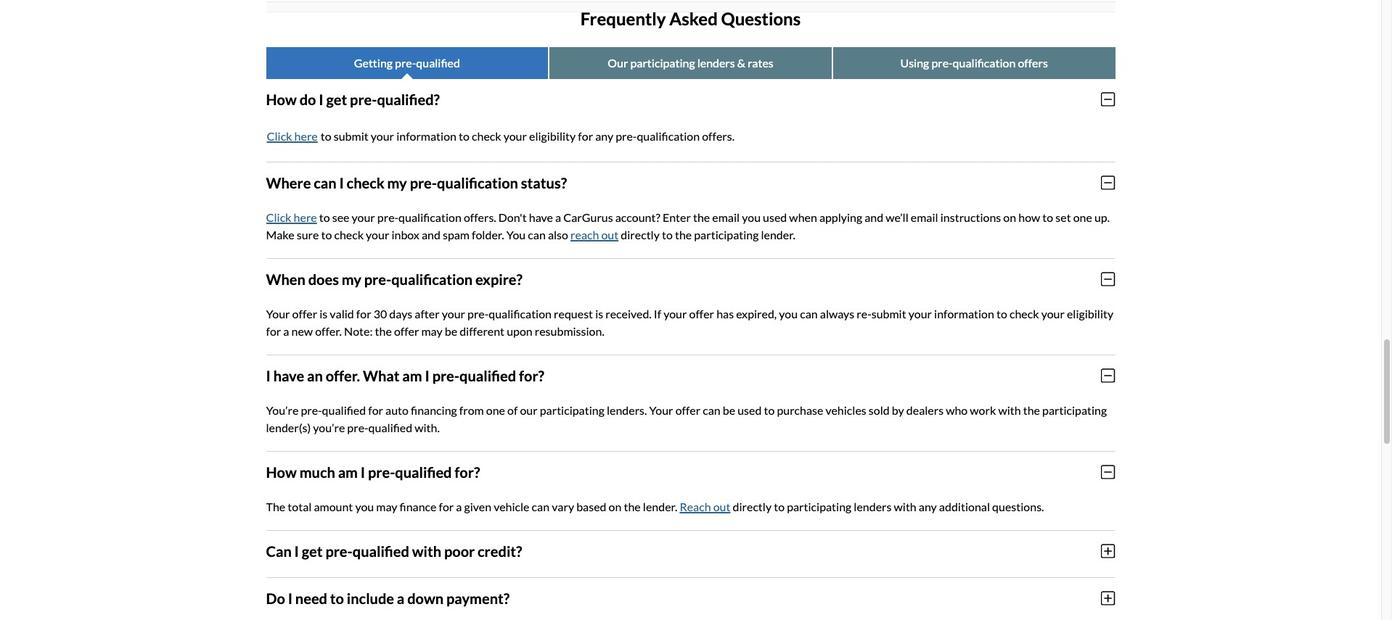 Task type: describe. For each thing, give the bounding box(es) containing it.
from
[[459, 403, 484, 417]]

do
[[300, 90, 316, 108]]

resubmission.
[[535, 324, 605, 338]]

your offer is valid for 30 days after your pre-qualification request is received. if your offer has expired, you can always re-submit your information to check your eligibility for a new offer. note: the offer may be different upon resubmission.
[[266, 307, 1114, 338]]

minus square image for how do i get pre-qualified?
[[1102, 91, 1116, 107]]

i inside dropdown button
[[319, 90, 324, 108]]

with inside you're pre-qualified for auto financing from one of our participating lenders. your offer can be used to purchase vehicles sold by dealers who work with the participating lender(s) you're pre-qualified with.
[[999, 403, 1021, 417]]

a inside your offer is valid for 30 days after your pre-qualification request is received. if your offer has expired, you can always re-submit your information to check your eligibility for a new offer. note: the offer may be different upon resubmission.
[[283, 324, 289, 338]]

0 vertical spatial submit
[[334, 129, 369, 143]]

when does my pre-qualification expire? button
[[266, 259, 1116, 300]]

pre- inside 'dropdown button'
[[368, 464, 395, 481]]

valid
[[330, 307, 354, 321]]

to see your pre-qualification offers. don't have a cargurus account? enter the email you used when applying and we'll email instructions on how to set one up. make sure to check your inbox and spam folder. you can also
[[266, 210, 1110, 241]]

1 vertical spatial with
[[894, 500, 917, 514]]

frequently asked questions tab list
[[266, 47, 1116, 79]]

new
[[292, 324, 313, 338]]

can i get pre-qualified with poor credit? button
[[266, 531, 1116, 572]]

i inside button
[[295, 543, 299, 560]]

1 horizontal spatial any
[[919, 500, 937, 514]]

click for click here to submit your information to check your eligibility for any pre-qualification offers.
[[267, 129, 292, 143]]

do
[[266, 590, 285, 607]]

get inside button
[[302, 543, 323, 560]]

can inside you're pre-qualified for auto financing from one of our participating lenders. your offer can be used to purchase vehicles sold by dealers who work with the participating lender(s) you're pre-qualified with.
[[703, 403, 721, 417]]

vehicle
[[494, 500, 530, 514]]

amount
[[314, 500, 353, 514]]

the inside your offer is valid for 30 days after your pre-qualification request is received. if your offer has expired, you can always re-submit your information to check your eligibility for a new offer. note: the offer may be different upon resubmission.
[[375, 324, 392, 338]]

1 is from the left
[[320, 307, 328, 321]]

offers. inside to see your pre-qualification offers. don't have a cargurus account? enter the email you used when applying and we'll email instructions on how to set one up. make sure to check your inbox and spam folder. you can also
[[464, 210, 496, 224]]

0 horizontal spatial any
[[596, 129, 614, 143]]

where
[[266, 174, 311, 191]]

here for click here to submit your information to check your eligibility for any pre-qualification offers.
[[294, 129, 318, 143]]

0 vertical spatial eligibility
[[529, 129, 576, 143]]

i inside "dropdown button"
[[339, 174, 344, 191]]

how do i get pre-qualified? button
[[266, 79, 1116, 119]]

finance
[[400, 500, 437, 514]]

if
[[654, 307, 662, 321]]

qualified inside dropdown button
[[460, 367, 516, 385]]

to inside you're pre-qualified for auto financing from one of our participating lenders. your offer can be used to purchase vehicles sold by dealers who work with the participating lender(s) you're pre-qualified with.
[[764, 403, 775, 417]]

30
[[374, 307, 387, 321]]

to inside do i need to include a down payment? button
[[330, 590, 344, 607]]

what
[[363, 367, 400, 385]]

questions
[[721, 8, 801, 29]]

lender(s)
[[266, 421, 311, 435]]

questions.
[[993, 500, 1044, 514]]

i up you're
[[266, 367, 271, 385]]

our
[[520, 403, 538, 417]]

offer up "new" on the left of the page
[[292, 307, 317, 321]]

when
[[266, 271, 306, 288]]

can inside to see your pre-qualification offers. don't have a cargurus account? enter the email you used when applying and we'll email instructions on how to set one up. make sure to check your inbox and spam folder. you can also
[[528, 228, 546, 241]]

used inside you're pre-qualified for auto financing from one of our participating lenders. your offer can be used to purchase vehicles sold by dealers who work with the participating lender(s) you're pre-qualified with.
[[738, 403, 762, 417]]

after
[[415, 307, 440, 321]]

reach out link
[[571, 228, 619, 241]]

expired,
[[736, 307, 777, 321]]

do i need to include a down payment?
[[266, 590, 510, 607]]

credit?
[[478, 543, 522, 560]]

for? inside 'dropdown button'
[[455, 464, 480, 481]]

your inside your offer is valid for 30 days after your pre-qualification request is received. if your offer has expired, you can always re-submit your information to check your eligibility for a new offer. note: the offer may be different upon resubmission.
[[266, 307, 290, 321]]

the total amount you may finance for a given vehicle can vary based on the lender. reach out directly to participating lenders with any additional questions.
[[266, 500, 1044, 514]]

folder.
[[472, 228, 504, 241]]

offer. inside dropdown button
[[326, 367, 360, 385]]

check inside your offer is valid for 30 days after your pre-qualification request is received. if your offer has expired, you can always re-submit your information to check your eligibility for a new offer. note: the offer may be different upon resubmission.
[[1010, 307, 1039, 321]]

qualification inside to see your pre-qualification offers. don't have a cargurus account? enter the email you used when applying and we'll email instructions on how to set one up. make sure to check your inbox and spam folder. you can also
[[399, 210, 462, 224]]

minus square image inside "when does my pre-qualification expire?" dropdown button
[[1102, 271, 1116, 287]]

vehicles
[[826, 403, 867, 417]]

get inside dropdown button
[[326, 90, 347, 108]]

1 vertical spatial directly
[[733, 500, 772, 514]]

getting pre-qualified tab panel
[[266, 79, 1116, 621]]

when
[[790, 210, 817, 224]]

with.
[[415, 421, 440, 435]]

participating inside button
[[631, 56, 695, 69]]

can inside your offer is valid for 30 days after your pre-qualification request is received. if your offer has expired, you can always re-submit your information to check your eligibility for a new offer. note: the offer may be different upon resubmission.
[[800, 307, 818, 321]]

qualification inside your offer is valid for 30 days after your pre-qualification request is received. if your offer has expired, you can always re-submit your information to check your eligibility for a new offer. note: the offer may be different upon resubmission.
[[489, 307, 552, 321]]

rates
[[748, 56, 774, 69]]

also
[[548, 228, 568, 241]]

cargurus
[[564, 210, 613, 224]]

offer. inside your offer is valid for 30 days after your pre-qualification request is received. if your offer has expired, you can always re-submit your information to check your eligibility for a new offer. note: the offer may be different upon resubmission.
[[315, 324, 342, 338]]

our participating lenders & rates
[[608, 56, 774, 69]]

i have an offer. what am i pre-qualified for? button
[[266, 355, 1116, 396]]

0 vertical spatial information
[[397, 129, 457, 143]]

1 vertical spatial and
[[422, 228, 441, 241]]

0 vertical spatial lender.
[[761, 228, 796, 241]]

to inside your offer is valid for 30 days after your pre-qualification request is received. if your offer has expired, you can always re-submit your information to check your eligibility for a new offer. note: the offer may be different upon resubmission.
[[997, 307, 1008, 321]]

click here
[[266, 210, 317, 224]]

much
[[300, 464, 335, 481]]

frequently asked questions
[[581, 8, 801, 29]]

qualification inside dropdown button
[[391, 271, 473, 288]]

here for click here
[[294, 210, 317, 224]]

on inside to see your pre-qualification offers. don't have a cargurus account? enter the email you used when applying and we'll email instructions on how to set one up. make sure to check your inbox and spam folder. you can also
[[1004, 210, 1017, 224]]

lenders inside getting pre-qualified "tab panel"
[[854, 500, 892, 514]]

don't
[[499, 210, 527, 224]]

vary
[[552, 500, 574, 514]]

sure
[[297, 228, 319, 241]]

received.
[[606, 307, 652, 321]]

pre- inside "dropdown button"
[[410, 174, 437, 191]]

a left given
[[456, 500, 462, 514]]

how much am i pre-qualified for?
[[266, 464, 480, 481]]

2 email from the left
[[911, 210, 939, 224]]

total
[[288, 500, 312, 514]]

spam
[[443, 228, 470, 241]]

qualified up you're
[[322, 403, 366, 417]]

qualification inside "dropdown button"
[[437, 174, 518, 191]]

does
[[308, 271, 339, 288]]

pre- inside dropdown button
[[432, 367, 460, 385]]

see
[[332, 210, 350, 224]]

need
[[295, 590, 327, 607]]

using pre-qualification offers button
[[833, 47, 1116, 79]]

with inside button
[[412, 543, 442, 560]]

where can i check my pre-qualification status?
[[266, 174, 567, 191]]

qualified down auto
[[369, 421, 413, 435]]

the
[[266, 500, 286, 514]]

additional
[[939, 500, 990, 514]]

include
[[347, 590, 394, 607]]

dealers
[[907, 403, 944, 417]]

i inside 'dropdown button'
[[361, 464, 365, 481]]

down
[[407, 590, 444, 607]]

i inside button
[[288, 590, 293, 607]]

how do i get pre-qualified?
[[266, 90, 440, 108]]

offers
[[1018, 56, 1048, 69]]

offer inside you're pre-qualified for auto financing from one of our participating lenders. your offer can be used to purchase vehicles sold by dealers who work with the participating lender(s) you're pre-qualified with.
[[676, 403, 701, 417]]

you're
[[313, 421, 345, 435]]

expire?
[[476, 271, 523, 288]]

make
[[266, 228, 295, 241]]



Task type: locate. For each thing, give the bounding box(es) containing it.
be left different
[[445, 324, 458, 338]]

based
[[577, 500, 607, 514]]

plus square image inside do i need to include a down payment? button
[[1102, 591, 1116, 607]]

qualified inside 'dropdown button'
[[395, 464, 452, 481]]

you inside to see your pre-qualification offers. don't have a cargurus account? enter the email you used when applying and we'll email instructions on how to set one up. make sure to check your inbox and spam folder. you can also
[[742, 210, 761, 224]]

submit
[[334, 129, 369, 143], [872, 307, 907, 321]]

participating
[[631, 56, 695, 69], [694, 228, 759, 241], [540, 403, 605, 417], [1043, 403, 1107, 417], [787, 500, 852, 514]]

you're
[[266, 403, 299, 417]]

your right the lenders.
[[649, 403, 673, 417]]

up.
[[1095, 210, 1110, 224]]

am
[[402, 367, 422, 385], [338, 464, 358, 481]]

offers. down how do i get pre-qualified? dropdown button on the top of page
[[702, 129, 735, 143]]

lender.
[[761, 228, 796, 241], [643, 500, 678, 514]]

qualification up "upon"
[[489, 307, 552, 321]]

1 vertical spatial lender.
[[643, 500, 678, 514]]

for? up our
[[519, 367, 545, 385]]

is left valid
[[320, 307, 328, 321]]

2 minus square image from the top
[[1102, 271, 1116, 287]]

minus square image inside where can i check my pre-qualification status? "dropdown button"
[[1102, 175, 1116, 191]]

email up 'reach out directly to the participating lender.' at the top of page
[[713, 210, 740, 224]]

0 vertical spatial offer.
[[315, 324, 342, 338]]

1 vertical spatial my
[[342, 271, 362, 288]]

qualified up qualified?
[[416, 56, 460, 69]]

you left the 'when'
[[742, 210, 761, 224]]

can right where
[[314, 174, 337, 191]]

i right 'can'
[[295, 543, 299, 560]]

1 vertical spatial offer.
[[326, 367, 360, 385]]

qualification up after
[[391, 271, 473, 288]]

on left how
[[1004, 210, 1017, 224]]

one inside to see your pre-qualification offers. don't have a cargurus account? enter the email you used when applying and we'll email instructions on how to set one up. make sure to check your inbox and spam folder. you can also
[[1074, 210, 1093, 224]]

1 vertical spatial here
[[294, 210, 317, 224]]

1 horizontal spatial offers.
[[702, 129, 735, 143]]

1 horizontal spatial have
[[529, 210, 553, 224]]

how up the
[[266, 464, 297, 481]]

1 vertical spatial have
[[273, 367, 304, 385]]

1 vertical spatial on
[[609, 500, 622, 514]]

0 horizontal spatial eligibility
[[529, 129, 576, 143]]

the down 30
[[375, 324, 392, 338]]

1 vertical spatial click
[[266, 210, 292, 224]]

0 horizontal spatial have
[[273, 367, 304, 385]]

pre-
[[395, 56, 416, 69], [932, 56, 953, 69], [350, 90, 377, 108], [616, 129, 637, 143], [410, 174, 437, 191], [377, 210, 399, 224], [364, 271, 391, 288], [468, 307, 489, 321], [432, 367, 460, 385], [301, 403, 322, 417], [347, 421, 369, 435], [368, 464, 395, 481], [326, 543, 353, 560]]

1 horizontal spatial your
[[649, 403, 673, 417]]

0 horizontal spatial information
[[397, 129, 457, 143]]

have inside dropdown button
[[273, 367, 304, 385]]

our participating lenders & rates button
[[550, 47, 832, 79]]

upon
[[507, 324, 533, 338]]

1 vertical spatial how
[[266, 464, 297, 481]]

the inside you're pre-qualified for auto financing from one of our participating lenders. your offer can be used to purchase vehicles sold by dealers who work with the participating lender(s) you're pre-qualified with.
[[1024, 403, 1040, 417]]

inbox
[[392, 228, 420, 241]]

submit right always
[[872, 307, 907, 321]]

1 vertical spatial be
[[723, 403, 736, 417]]

for?
[[519, 367, 545, 385], [455, 464, 480, 481]]

directly right reach out link
[[733, 500, 772, 514]]

&
[[738, 56, 746, 69]]

qualified
[[416, 56, 460, 69], [460, 367, 516, 385], [322, 403, 366, 417], [369, 421, 413, 435], [395, 464, 452, 481], [353, 543, 409, 560]]

1 horizontal spatial email
[[911, 210, 939, 224]]

0 vertical spatial may
[[421, 324, 443, 338]]

0 horizontal spatial be
[[445, 324, 458, 338]]

check
[[472, 129, 501, 143], [347, 174, 385, 191], [334, 228, 364, 241], [1010, 307, 1039, 321]]

get right do
[[326, 90, 347, 108]]

get right 'can'
[[302, 543, 323, 560]]

1 vertical spatial any
[[919, 500, 937, 514]]

work
[[970, 403, 996, 417]]

can down the "i have an offer. what am i pre-qualified for?" dropdown button
[[703, 403, 721, 417]]

1 horizontal spatial for?
[[519, 367, 545, 385]]

reach
[[680, 500, 711, 514]]

frequently
[[581, 8, 666, 29]]

you inside your offer is valid for 30 days after your pre-qualification request is received. if your offer has expired, you can always re-submit your information to check your eligibility for a new offer. note: the offer may be different upon resubmission.
[[779, 307, 798, 321]]

1 horizontal spatial am
[[402, 367, 422, 385]]

0 vertical spatial plus square image
[[1102, 544, 1116, 560]]

have
[[529, 210, 553, 224], [273, 367, 304, 385]]

1 vertical spatial for?
[[455, 464, 480, 481]]

plus square image inside can i get pre-qualified with poor credit? button
[[1102, 544, 1116, 560]]

reach
[[571, 228, 599, 241]]

2 plus square image from the top
[[1102, 591, 1116, 607]]

1 horizontal spatial and
[[865, 210, 884, 224]]

eligibility
[[529, 129, 576, 143], [1067, 307, 1114, 321]]

1 vertical spatial information
[[935, 307, 995, 321]]

your inside you're pre-qualified for auto financing from one of our participating lenders. your offer can be used to purchase vehicles sold by dealers who work with the participating lender(s) you're pre-qualified with.
[[649, 403, 673, 417]]

when does my pre-qualification expire?
[[266, 271, 523, 288]]

how
[[1019, 210, 1041, 224]]

plus square image
[[1102, 544, 1116, 560], [1102, 591, 1116, 607]]

my inside dropdown button
[[342, 271, 362, 288]]

minus square image
[[1102, 91, 1116, 107], [1102, 368, 1116, 384]]

1 horizontal spatial my
[[387, 174, 407, 191]]

1 vertical spatial lenders
[[854, 500, 892, 514]]

1 horizontal spatial be
[[723, 403, 736, 417]]

0 vertical spatial used
[[763, 210, 787, 224]]

2 how from the top
[[266, 464, 297, 481]]

may
[[421, 324, 443, 338], [376, 500, 398, 514]]

0 horizontal spatial may
[[376, 500, 398, 514]]

0 horizontal spatial lender.
[[643, 500, 678, 514]]

your down when
[[266, 307, 290, 321]]

pre- inside button
[[395, 56, 416, 69]]

lenders.
[[607, 403, 647, 417]]

0 horizontal spatial out
[[602, 228, 619, 241]]

how much am i pre-qualified for? button
[[266, 452, 1116, 493]]

1 plus square image from the top
[[1102, 544, 1116, 560]]

offer. right the an on the bottom left of page
[[326, 367, 360, 385]]

reach out link
[[680, 500, 731, 514]]

i up 'see'
[[339, 174, 344, 191]]

payment?
[[447, 590, 510, 607]]

1 horizontal spatial you
[[742, 210, 761, 224]]

0 horizontal spatial on
[[609, 500, 622, 514]]

2 is from the left
[[595, 307, 604, 321]]

2 horizontal spatial with
[[999, 403, 1021, 417]]

0 vertical spatial be
[[445, 324, 458, 338]]

our
[[608, 56, 628, 69]]

instructions
[[941, 210, 1001, 224]]

who
[[946, 403, 968, 417]]

1 vertical spatial out
[[713, 500, 731, 514]]

1 horizontal spatial on
[[1004, 210, 1017, 224]]

how left do
[[266, 90, 297, 108]]

1 horizontal spatial used
[[763, 210, 787, 224]]

qualified inside button
[[353, 543, 409, 560]]

lenders
[[698, 56, 735, 69], [854, 500, 892, 514]]

0 vertical spatial your
[[266, 307, 290, 321]]

1 vertical spatial your
[[649, 403, 673, 417]]

1 horizontal spatial submit
[[872, 307, 907, 321]]

with left poor
[[412, 543, 442, 560]]

qualified?
[[377, 90, 440, 108]]

an
[[307, 367, 323, 385]]

1 horizontal spatial eligibility
[[1067, 307, 1114, 321]]

for? up given
[[455, 464, 480, 481]]

qualification
[[953, 56, 1016, 69], [637, 129, 700, 143], [437, 174, 518, 191], [399, 210, 462, 224], [391, 271, 473, 288], [489, 307, 552, 321]]

lender. down the 'when'
[[761, 228, 796, 241]]

the right the based
[[624, 500, 641, 514]]

1 email from the left
[[713, 210, 740, 224]]

3 minus square image from the top
[[1102, 464, 1116, 480]]

minus square image for i have an offer. what am i pre-qualified for?
[[1102, 368, 1116, 384]]

for inside you're pre-qualified for auto financing from one of our participating lenders. your offer can be used to purchase vehicles sold by dealers who work with the participating lender(s) you're pre-qualified with.
[[368, 403, 383, 417]]

the down the enter
[[675, 228, 692, 241]]

am right much
[[338, 464, 358, 481]]

my
[[387, 174, 407, 191], [342, 271, 362, 288]]

click here to submit your information to check your eligibility for any pre-qualification offers.
[[267, 129, 735, 143]]

one inside you're pre-qualified for auto financing from one of our participating lenders. your offer can be used to purchase vehicles sold by dealers who work with the participating lender(s) you're pre-qualified with.
[[486, 403, 505, 417]]

qualification inside button
[[953, 56, 1016, 69]]

how for how do i get pre-qualified?
[[266, 90, 297, 108]]

qualification down how do i get pre-qualified? dropdown button on the top of page
[[637, 129, 700, 143]]

qualification up the don't on the left top of the page
[[437, 174, 518, 191]]

status?
[[521, 174, 567, 191]]

a left "new" on the left of the page
[[283, 324, 289, 338]]

click for click here
[[266, 210, 292, 224]]

one left 'of'
[[486, 403, 505, 417]]

the right the enter
[[693, 210, 710, 224]]

0 vertical spatial any
[[596, 129, 614, 143]]

here down do
[[294, 129, 318, 143]]

have up also
[[529, 210, 553, 224]]

1 vertical spatial plus square image
[[1102, 591, 1116, 607]]

you
[[507, 228, 526, 241]]

where can i check my pre-qualification status? button
[[266, 162, 1116, 203]]

0 horizontal spatial used
[[738, 403, 762, 417]]

1 vertical spatial minus square image
[[1102, 271, 1116, 287]]

1 horizontal spatial information
[[935, 307, 995, 321]]

a inside to see your pre-qualification offers. don't have a cargurus account? enter the email you used when applying and we'll email instructions on how to set one up. make sure to check your inbox and spam folder. you can also
[[555, 210, 561, 224]]

one left up.
[[1074, 210, 1093, 224]]

click up where
[[267, 129, 292, 143]]

used inside to see your pre-qualification offers. don't have a cargurus account? enter the email you used when applying and we'll email instructions on how to set one up. make sure to check your inbox and spam folder. you can also
[[763, 210, 787, 224]]

0 vertical spatial out
[[602, 228, 619, 241]]

set
[[1056, 210, 1071, 224]]

directly
[[621, 228, 660, 241], [733, 500, 772, 514]]

my right does
[[342, 271, 362, 288]]

0 vertical spatial on
[[1004, 210, 1017, 224]]

2 minus square image from the top
[[1102, 368, 1116, 384]]

0 vertical spatial lenders
[[698, 56, 735, 69]]

0 horizontal spatial email
[[713, 210, 740, 224]]

out
[[602, 228, 619, 241], [713, 500, 731, 514]]

0 horizontal spatial directly
[[621, 228, 660, 241]]

1 horizontal spatial one
[[1074, 210, 1093, 224]]

minus square image inside how do i get pre-qualified? dropdown button
[[1102, 91, 1116, 107]]

be down the "i have an offer. what am i pre-qualified for?" dropdown button
[[723, 403, 736, 417]]

minus square image for qualification
[[1102, 175, 1116, 191]]

with right work
[[999, 403, 1021, 417]]

for? inside dropdown button
[[519, 367, 545, 385]]

used left the 'when'
[[763, 210, 787, 224]]

qualified inside button
[[416, 56, 460, 69]]

may left finance
[[376, 500, 398, 514]]

click here link
[[266, 210, 317, 224]]

offers. up folder.
[[464, 210, 496, 224]]

0 vertical spatial get
[[326, 90, 347, 108]]

0 vertical spatial you
[[742, 210, 761, 224]]

offer. down valid
[[315, 324, 342, 338]]

1 vertical spatial minus square image
[[1102, 368, 1116, 384]]

qualified up do i need to include a down payment?
[[353, 543, 409, 560]]

0 horizontal spatial offers.
[[464, 210, 496, 224]]

0 horizontal spatial for?
[[455, 464, 480, 481]]

0 vertical spatial with
[[999, 403, 1021, 417]]

0 vertical spatial my
[[387, 174, 407, 191]]

offer left has
[[689, 307, 715, 321]]

information
[[397, 129, 457, 143], [935, 307, 995, 321]]

click up "make"
[[266, 210, 292, 224]]

always
[[820, 307, 855, 321]]

a
[[555, 210, 561, 224], [283, 324, 289, 338], [456, 500, 462, 514], [397, 590, 405, 607]]

poor
[[444, 543, 475, 560]]

you're pre-qualified for auto financing from one of our participating lenders. your offer can be used to purchase vehicles sold by dealers who work with the participating lender(s) you're pre-qualified with.
[[266, 403, 1107, 435]]

on
[[1004, 210, 1017, 224], [609, 500, 622, 514]]

minus square image for for?
[[1102, 464, 1116, 480]]

2 vertical spatial minus square image
[[1102, 464, 1116, 480]]

purchase
[[777, 403, 824, 417]]

1 vertical spatial get
[[302, 543, 323, 560]]

pre- inside your offer is valid for 30 days after your pre-qualification request is received. if your offer has expired, you can always re-submit your information to check your eligibility for a new offer. note: the offer may be different upon resubmission.
[[468, 307, 489, 321]]

using
[[901, 56, 930, 69]]

1 vertical spatial you
[[779, 307, 798, 321]]

get
[[326, 90, 347, 108], [302, 543, 323, 560]]

sold
[[869, 403, 890, 417]]

0 vertical spatial here
[[294, 129, 318, 143]]

plus square image for payment?
[[1102, 591, 1116, 607]]

offer down days
[[394, 324, 419, 338]]

applying
[[820, 210, 863, 224]]

am inside dropdown button
[[402, 367, 422, 385]]

directly down account?
[[621, 228, 660, 241]]

and left 'spam'
[[422, 228, 441, 241]]

check inside "dropdown button"
[[347, 174, 385, 191]]

getting pre-qualified button
[[266, 47, 548, 79]]

be inside your offer is valid for 30 days after your pre-qualification request is received. if your offer has expired, you can always re-submit your information to check your eligibility for a new offer. note: the offer may be different upon resubmission.
[[445, 324, 458, 338]]

by
[[892, 403, 905, 417]]

0 vertical spatial minus square image
[[1102, 175, 1116, 191]]

1 horizontal spatial get
[[326, 90, 347, 108]]

0 vertical spatial and
[[865, 210, 884, 224]]

0 horizontal spatial your
[[266, 307, 290, 321]]

different
[[460, 324, 505, 338]]

for
[[578, 129, 593, 143], [356, 307, 371, 321], [266, 324, 281, 338], [368, 403, 383, 417], [439, 500, 454, 514]]

be inside you're pre-qualified for auto financing from one of our participating lenders. your offer can be used to purchase vehicles sold by dealers who work with the participating lender(s) you're pre-qualified with.
[[723, 403, 736, 417]]

you right amount
[[355, 500, 374, 514]]

am right what
[[402, 367, 422, 385]]

the inside to see your pre-qualification offers. don't have a cargurus account? enter the email you used when applying and we'll email instructions on how to set one up. make sure to check your inbox and spam folder. you can also
[[693, 210, 710, 224]]

my inside "dropdown button"
[[387, 174, 407, 191]]

lender. left reach
[[643, 500, 678, 514]]

2 vertical spatial with
[[412, 543, 442, 560]]

email right we'll
[[911, 210, 939, 224]]

1 vertical spatial submit
[[872, 307, 907, 321]]

asked
[[670, 8, 718, 29]]

information inside your offer is valid for 30 days after your pre-qualification request is received. if your offer has expired, you can always re-submit your information to check your eligibility for a new offer. note: the offer may be different upon resubmission.
[[935, 307, 995, 321]]

a inside button
[[397, 590, 405, 607]]

am inside 'dropdown button'
[[338, 464, 358, 481]]

minus square image inside how much am i pre-qualified for? 'dropdown button'
[[1102, 464, 1116, 480]]

qualified up finance
[[395, 464, 452, 481]]

1 minus square image from the top
[[1102, 175, 1116, 191]]

1 vertical spatial offers.
[[464, 210, 496, 224]]

qualified up from
[[460, 367, 516, 385]]

i right much
[[361, 464, 365, 481]]

qualification left 'offers'
[[953, 56, 1016, 69]]

lenders inside the our participating lenders & rates button
[[698, 56, 735, 69]]

is right request
[[595, 307, 604, 321]]

1 vertical spatial used
[[738, 403, 762, 417]]

pre- inside to see your pre-qualification offers. don't have a cargurus account? enter the email you used when applying and we'll email instructions on how to set one up. make sure to check your inbox and spam folder. you can also
[[377, 210, 399, 224]]

days
[[389, 307, 413, 321]]

click here button
[[266, 125, 319, 147]]

you
[[742, 210, 761, 224], [779, 307, 798, 321], [355, 500, 374, 514]]

tab list
[[266, 0, 1116, 12]]

0 vertical spatial am
[[402, 367, 422, 385]]

minus square image
[[1102, 175, 1116, 191], [1102, 271, 1116, 287], [1102, 464, 1116, 480]]

plus square image for credit?
[[1102, 544, 1116, 560]]

using pre-qualification offers
[[901, 56, 1048, 69]]

offer down the "i have an offer. what am i pre-qualified for?" dropdown button
[[676, 403, 701, 417]]

re-
[[857, 307, 872, 321]]

a up also
[[555, 210, 561, 224]]

how inside dropdown button
[[266, 90, 297, 108]]

minus square image inside the "i have an offer. what am i pre-qualified for?" dropdown button
[[1102, 368, 1116, 384]]

may down after
[[421, 324, 443, 338]]

a left 'down'
[[397, 590, 405, 607]]

here up sure
[[294, 210, 317, 224]]

can
[[314, 174, 337, 191], [528, 228, 546, 241], [800, 307, 818, 321], [703, 403, 721, 417], [532, 500, 550, 514]]

1 horizontal spatial may
[[421, 324, 443, 338]]

how for how much am i pre-qualified for?
[[266, 464, 297, 481]]

1 vertical spatial one
[[486, 403, 505, 417]]

0 horizontal spatial and
[[422, 228, 441, 241]]

the right work
[[1024, 403, 1040, 417]]

may inside your offer is valid for 30 days after your pre-qualification request is received. if your offer has expired, you can always re-submit your information to check your eligibility for a new offer. note: the offer may be different upon resubmission.
[[421, 324, 443, 338]]

and left we'll
[[865, 210, 884, 224]]

i have an offer. what am i pre-qualified for?
[[266, 367, 545, 385]]

used left the purchase
[[738, 403, 762, 417]]

can i get pre-qualified with poor credit?
[[266, 543, 522, 560]]

2 vertical spatial you
[[355, 500, 374, 514]]

can left always
[[800, 307, 818, 321]]

1 minus square image from the top
[[1102, 91, 1116, 107]]

submit inside your offer is valid for 30 days after your pre-qualification request is received. if your offer has expired, you can always re-submit your information to check your eligibility for a new offer. note: the offer may be different upon resubmission.
[[872, 307, 907, 321]]

1 horizontal spatial lender.
[[761, 228, 796, 241]]

reach out directly to the participating lender.
[[571, 228, 796, 241]]

0 horizontal spatial with
[[412, 543, 442, 560]]

do i need to include a down payment? button
[[266, 578, 1116, 619]]

on right the based
[[609, 500, 622, 514]]

1 how from the top
[[266, 90, 297, 108]]

with left additional
[[894, 500, 917, 514]]

request
[[554, 307, 593, 321]]

my up the inbox
[[387, 174, 407, 191]]

have left the an on the bottom left of page
[[273, 367, 304, 385]]

0 vertical spatial click
[[267, 129, 292, 143]]

how inside 'dropdown button'
[[266, 464, 297, 481]]

0 horizontal spatial my
[[342, 271, 362, 288]]

1 vertical spatial am
[[338, 464, 358, 481]]

one
[[1074, 210, 1093, 224], [486, 403, 505, 417]]

0 horizontal spatial you
[[355, 500, 374, 514]]

financing
[[411, 403, 457, 417]]

i up financing
[[425, 367, 430, 385]]

have inside to see your pre-qualification offers. don't have a cargurus account? enter the email you used when applying and we'll email instructions on how to set one up. make sure to check your inbox and spam folder. you can also
[[529, 210, 553, 224]]

0 horizontal spatial am
[[338, 464, 358, 481]]

0 vertical spatial have
[[529, 210, 553, 224]]

can right the "you"
[[528, 228, 546, 241]]

you right expired,
[[779, 307, 798, 321]]

i right "do"
[[288, 590, 293, 607]]

0 vertical spatial directly
[[621, 228, 660, 241]]

can inside "dropdown button"
[[314, 174, 337, 191]]

can left vary at the bottom left of page
[[532, 500, 550, 514]]

given
[[464, 500, 492, 514]]

0 vertical spatial how
[[266, 90, 297, 108]]

i right do
[[319, 90, 324, 108]]

getting pre-qualified
[[354, 56, 460, 69]]

eligibility inside your offer is valid for 30 days after your pre-qualification request is received. if your offer has expired, you can always re-submit your information to check your eligibility for a new offer. note: the offer may be different upon resubmission.
[[1067, 307, 1114, 321]]

0 horizontal spatial one
[[486, 403, 505, 417]]

1 horizontal spatial directly
[[733, 500, 772, 514]]

1 horizontal spatial with
[[894, 500, 917, 514]]

check inside to see your pre-qualification offers. don't have a cargurus account? enter the email you used when applying and we'll email instructions on how to set one up. make sure to check your inbox and spam folder. you can also
[[334, 228, 364, 241]]

0 vertical spatial for?
[[519, 367, 545, 385]]

qualification up the inbox
[[399, 210, 462, 224]]

submit down 'how do i get pre-qualified?'
[[334, 129, 369, 143]]

0 vertical spatial offers.
[[702, 129, 735, 143]]

has
[[717, 307, 734, 321]]

offers.
[[702, 129, 735, 143], [464, 210, 496, 224]]



Task type: vqa. For each thing, say whether or not it's contained in the screenshot.
1st email from the right
yes



